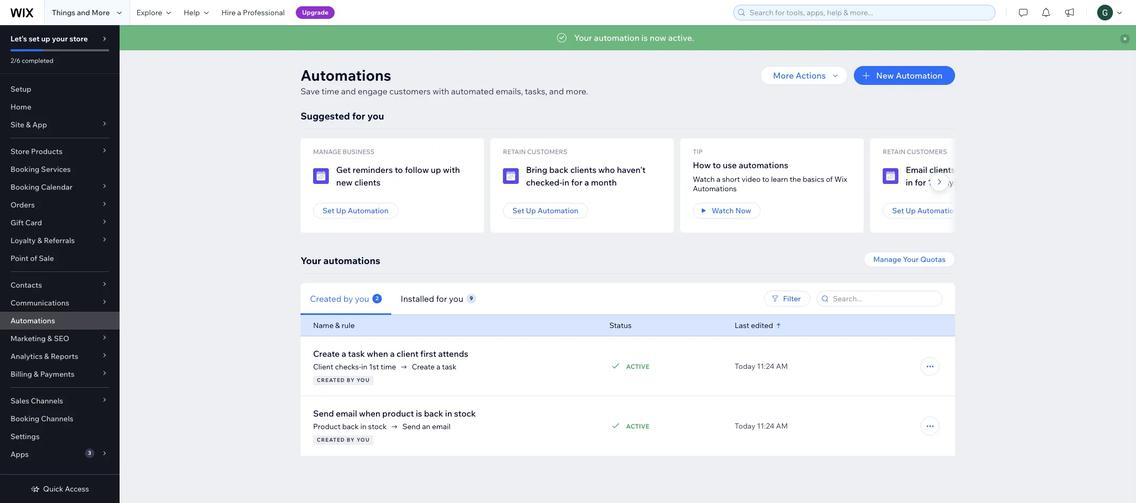 Task type: vqa. For each thing, say whether or not it's contained in the screenshot.
Card
yes



Task type: describe. For each thing, give the bounding box(es) containing it.
contacts button
[[0, 276, 120, 294]]

more inside popup button
[[773, 70, 794, 81]]

11:24 for send email when product is back in stock
[[757, 422, 774, 431]]

retain customers for email clients who haven't checked- in for 14 days
[[883, 148, 947, 156]]

communications button
[[0, 294, 120, 312]]

automation for in
[[917, 206, 958, 216]]

task for create a task when a client first attends
[[348, 349, 365, 359]]

today for send email when product is back in stock
[[735, 422, 755, 431]]

suggested for you
[[301, 110, 384, 122]]

booking calendar
[[10, 183, 72, 192]]

created for send
[[317, 437, 345, 444]]

referrals
[[44, 236, 75, 245]]

your automation is now active.
[[574, 33, 694, 43]]

point of sale link
[[0, 250, 120, 267]]

in left 1st
[[361, 362, 367, 372]]

& for billing
[[34, 370, 39, 379]]

quick access button
[[31, 485, 89, 494]]

your automation is now active. alert
[[120, 25, 1136, 50]]

0 horizontal spatial is
[[416, 409, 422, 419]]

is inside 'alert'
[[641, 33, 648, 43]]

workflows
[[601, 33, 643, 43]]

store
[[10, 147, 29, 156]]

your
[[52, 34, 68, 44]]

you for created by you
[[355, 293, 369, 304]]

1 vertical spatial email
[[432, 422, 451, 432]]

set up automation for for
[[892, 206, 958, 216]]

gift card button
[[0, 214, 120, 232]]

haven't
[[617, 165, 646, 175]]

reports
[[51, 352, 78, 361]]

access
[[65, 485, 89, 494]]

automation inside button
[[896, 70, 943, 81]]

who inside bring back clients who haven't checked-in for a month
[[598, 165, 615, 175]]

new
[[876, 70, 894, 81]]

back for back to workflows
[[569, 33, 589, 43]]

11:24 for create a task when a client first attends
[[757, 362, 774, 371]]

set up automation button for in
[[503, 203, 588, 219]]

more actions button
[[761, 66, 848, 85]]

automation for with
[[348, 206, 389, 216]]

up for get reminders to follow up with new clients
[[336, 206, 346, 216]]

automations for automations save time and engage customers with automated emails, tasks, and more.
[[301, 66, 391, 84]]

category image
[[313, 168, 329, 184]]

of inside sidebar element
[[30, 254, 37, 263]]

name & rule
[[313, 321, 355, 330]]

booking for booking channels
[[10, 414, 39, 424]]

task for create a task
[[442, 362, 456, 372]]

new automation
[[876, 70, 943, 81]]

loyalty & referrals button
[[0, 232, 120, 250]]

up for bring back clients who haven't checked-in for a month
[[526, 206, 536, 216]]

calendar
[[41, 183, 72, 192]]

store products
[[10, 147, 63, 156]]

manage
[[313, 148, 341, 156]]

card
[[25, 218, 42, 228]]

new automation button
[[854, 66, 955, 85]]

today 11:24 am for create a task when a client first attends
[[735, 362, 788, 371]]

more.
[[566, 86, 588, 97]]

booking services link
[[0, 160, 120, 178]]

booking channels link
[[0, 410, 120, 428]]

services
[[41, 165, 71, 174]]

rule
[[342, 321, 355, 330]]

set for bring back clients who haven't checked-in for a month
[[512, 206, 524, 216]]

settings
[[10, 432, 40, 442]]

to left 'use'
[[713, 160, 721, 170]]

booking services
[[10, 165, 71, 174]]

things
[[52, 8, 75, 17]]

store
[[69, 34, 88, 44]]

analytics & reports
[[10, 352, 78, 361]]

in inside bring back clients who haven't checked-in for a month
[[562, 177, 569, 188]]

channels for booking channels
[[41, 414, 73, 424]]

manage
[[873, 255, 901, 264]]

attends
[[438, 349, 468, 359]]

point
[[10, 254, 28, 263]]

business
[[343, 148, 374, 156]]

you for installed for you
[[449, 293, 463, 304]]

sidebar element
[[0, 25, 120, 504]]

0 horizontal spatial and
[[77, 8, 90, 17]]

setup link
[[0, 80, 120, 98]]

1 vertical spatial time
[[381, 362, 396, 372]]

back button
[[649, 30, 687, 46]]

a left client
[[390, 349, 395, 359]]

reminders
[[353, 165, 393, 175]]

to inside "alert"
[[590, 33, 599, 43]]

today for create a task when a client first attends
[[735, 362, 755, 371]]

short
[[722, 175, 740, 184]]

watch inside tip how to use automations watch a short video to learn the basics of wix automations
[[693, 175, 715, 184]]

& for marketing
[[47, 334, 52, 344]]

send an email
[[402, 422, 451, 432]]

last
[[735, 321, 749, 330]]

back for bring back clients who haven't checked-in for a month
[[549, 165, 568, 175]]

booking for booking calendar
[[10, 183, 39, 192]]

analytics & reports button
[[0, 348, 120, 366]]

your for your automations
[[301, 255, 321, 267]]

send for send an email
[[402, 422, 420, 432]]

manage your quotas button
[[864, 252, 955, 267]]

Search for tools, apps, help & more... field
[[746, 5, 992, 20]]

with inside automations save time and engage customers with automated emails, tasks, and more.
[[433, 86, 449, 97]]

tasks,
[[525, 86, 547, 97]]

created by you
[[310, 293, 369, 304]]

up for email clients who haven't checked- in for 14 days
[[906, 206, 916, 216]]

setup
[[10, 84, 31, 94]]

14
[[928, 177, 938, 188]]

marketing & seo
[[10, 334, 69, 344]]

back to workflows
[[569, 33, 643, 43]]

in down send email when product is back in stock at the bottom left
[[360, 422, 366, 432]]

customers for email
[[907, 148, 947, 156]]

a inside hire a professional link
[[237, 8, 241, 17]]

customers
[[389, 86, 431, 97]]

a up checks-
[[342, 349, 346, 359]]

settings link
[[0, 428, 120, 446]]

hire a professional
[[221, 8, 285, 17]]

communications
[[10, 298, 69, 308]]

created
[[310, 293, 342, 304]]

analytics
[[10, 352, 43, 361]]

for inside bring back clients who haven't checked-in for a month
[[571, 177, 582, 188]]

0 horizontal spatial stock
[[368, 422, 387, 432]]

things and more
[[52, 8, 110, 17]]

2/6
[[10, 57, 20, 65]]

seo
[[54, 334, 69, 344]]

send email when product is back in stock
[[313, 409, 476, 419]]

am for stock
[[776, 422, 788, 431]]

tip how to use automations watch a short video to learn the basics of wix automations
[[693, 148, 847, 194]]

store products button
[[0, 143, 120, 160]]

site & app
[[10, 120, 47, 130]]

who inside email clients who haven't checked- in for 14 days
[[957, 165, 974, 175]]

client
[[397, 349, 418, 359]]

quick
[[43, 485, 63, 494]]

installed
[[401, 293, 434, 304]]

help
[[184, 8, 200, 17]]

now
[[735, 206, 751, 216]]

watch inside button
[[712, 206, 734, 216]]

& for site
[[26, 120, 31, 130]]

set up automation for new
[[323, 206, 389, 216]]

how
[[693, 160, 711, 170]]

automations for automations
[[10, 316, 55, 326]]

1st
[[369, 362, 379, 372]]

use
[[723, 160, 737, 170]]

wix
[[834, 175, 847, 184]]

apps
[[10, 450, 29, 459]]

client checks-in 1st time
[[313, 362, 396, 372]]

automations inside tip how to use automations watch a short video to learn the basics of wix automations
[[739, 160, 788, 170]]

1 vertical spatial when
[[359, 409, 380, 419]]

sales
[[10, 397, 29, 406]]

your for your automation is now active.
[[574, 33, 592, 43]]

upgrade button
[[296, 6, 335, 19]]

0 vertical spatial when
[[367, 349, 388, 359]]



Task type: locate. For each thing, give the bounding box(es) containing it.
0 horizontal spatial set
[[323, 206, 334, 216]]

2 retain from the left
[[883, 148, 905, 156]]

0 horizontal spatial set up automation
[[323, 206, 389, 216]]

2 set from the left
[[512, 206, 524, 216]]

0 horizontal spatial back
[[342, 422, 359, 432]]

2 horizontal spatial set up automation
[[892, 206, 958, 216]]

you left 9
[[449, 293, 463, 304]]

retain customers
[[503, 148, 567, 156], [883, 148, 947, 156]]

0 vertical spatial active
[[626, 363, 649, 371]]

automation for checked-
[[538, 206, 578, 216]]

customers for bring
[[527, 148, 567, 156]]

retain customers up bring
[[503, 148, 567, 156]]

3 set up automation from the left
[[892, 206, 958, 216]]

month
[[591, 177, 617, 188]]

billing & payments button
[[0, 366, 120, 383]]

2 horizontal spatial automations
[[693, 184, 737, 194]]

0 horizontal spatial time
[[322, 86, 339, 97]]

0 vertical spatial created
[[317, 377, 345, 384]]

with right customers at the top left
[[433, 86, 449, 97]]

by for a
[[347, 377, 355, 384]]

send up product on the bottom of page
[[313, 409, 334, 419]]

is
[[641, 33, 648, 43], [416, 409, 422, 419]]

set up automation button for new
[[313, 203, 398, 219]]

clients up month
[[570, 165, 596, 175]]

set up automation for in
[[512, 206, 578, 216]]

1 vertical spatial active
[[626, 422, 649, 430]]

0 vertical spatial by
[[347, 377, 355, 384]]

up right follow
[[431, 165, 441, 175]]

1 vertical spatial more
[[773, 70, 794, 81]]

for left 14
[[915, 177, 926, 188]]

& right billing
[[34, 370, 39, 379]]

sales channels
[[10, 397, 63, 406]]

clients up the days
[[929, 165, 955, 175]]

task
[[348, 349, 365, 359], [442, 362, 456, 372]]

customers up bring
[[527, 148, 567, 156]]

stock
[[454, 409, 476, 419], [368, 422, 387, 432]]

back
[[549, 165, 568, 175], [424, 409, 443, 419], [342, 422, 359, 432]]

0 horizontal spatial up
[[41, 34, 50, 44]]

created down client
[[317, 377, 345, 384]]

booking channels
[[10, 414, 73, 424]]

2 today 11:24 am from the top
[[735, 422, 788, 431]]

set up automation down "new"
[[323, 206, 389, 216]]

0 horizontal spatial who
[[598, 165, 615, 175]]

2 horizontal spatial set up automation button
[[883, 203, 968, 219]]

0 vertical spatial send
[[313, 409, 334, 419]]

2/6 completed
[[10, 57, 53, 65]]

2 horizontal spatial set
[[892, 206, 904, 216]]

1 horizontal spatial time
[[381, 362, 396, 372]]

0 vertical spatial you
[[357, 377, 370, 384]]

in up send an email
[[445, 409, 452, 419]]

2 by from the top
[[347, 437, 355, 444]]

tab list containing created by you
[[301, 283, 632, 315]]

to left learn
[[762, 175, 769, 184]]

0 horizontal spatial of
[[30, 254, 37, 263]]

up down bring
[[526, 206, 536, 216]]

professional
[[243, 8, 285, 17]]

2 created from the top
[[317, 437, 345, 444]]

clients
[[570, 165, 596, 175], [929, 165, 955, 175], [354, 177, 381, 188]]

completed
[[22, 57, 53, 65]]

your inside button
[[903, 255, 919, 264]]

0 horizontal spatial back
[[569, 33, 589, 43]]

created by you down checks-
[[317, 377, 370, 384]]

send left an
[[402, 422, 420, 432]]

more left actions in the right top of the page
[[773, 70, 794, 81]]

back for back
[[659, 33, 676, 42]]

automations up 'video'
[[739, 160, 788, 170]]

automation down bring back clients who haven't checked-in for a month
[[538, 206, 578, 216]]

3 set from the left
[[892, 206, 904, 216]]

0 vertical spatial stock
[[454, 409, 476, 419]]

1 set up automation button from the left
[[313, 203, 398, 219]]

1 vertical spatial back
[[424, 409, 443, 419]]

1 horizontal spatial customers
[[907, 148, 947, 156]]

1 horizontal spatial send
[[402, 422, 420, 432]]

3 up from the left
[[906, 206, 916, 216]]

channels up booking channels at the bottom
[[31, 397, 63, 406]]

create for create a task when a client first attends
[[313, 349, 340, 359]]

create for create a task
[[412, 362, 435, 372]]

clients inside get reminders to follow up with new clients
[[354, 177, 381, 188]]

2 category image from the left
[[883, 168, 898, 184]]

automations up by
[[323, 255, 380, 267]]

back up send an email
[[424, 409, 443, 419]]

1 active from the top
[[626, 363, 649, 371]]

1 today from the top
[[735, 362, 755, 371]]

Search... field
[[830, 292, 939, 306]]

2 booking from the top
[[10, 183, 39, 192]]

1 horizontal spatial your
[[574, 33, 592, 43]]

hire a professional link
[[215, 0, 291, 25]]

site & app button
[[0, 116, 120, 134]]

0 horizontal spatial email
[[336, 409, 357, 419]]

set
[[323, 206, 334, 216], [512, 206, 524, 216], [892, 206, 904, 216]]

automations link
[[0, 312, 120, 330]]

0 vertical spatial time
[[322, 86, 339, 97]]

by
[[347, 377, 355, 384], [347, 437, 355, 444]]

& for analytics
[[44, 352, 49, 361]]

to
[[590, 33, 599, 43], [713, 160, 721, 170], [395, 165, 403, 175], [762, 175, 769, 184]]

time right save
[[322, 86, 339, 97]]

1 horizontal spatial set up automation
[[512, 206, 578, 216]]

created
[[317, 377, 345, 384], [317, 437, 345, 444]]

checked- down bring
[[526, 177, 562, 188]]

created down product on the bottom of page
[[317, 437, 345, 444]]

1 vertical spatial channels
[[41, 414, 73, 424]]

manage business
[[313, 148, 374, 156]]

clients inside bring back clients who haven't checked-in for a month
[[570, 165, 596, 175]]

video
[[742, 175, 761, 184]]

list containing how to use automations
[[301, 138, 1054, 233]]

2 you from the top
[[357, 437, 370, 444]]

get
[[336, 165, 351, 175]]

1 vertical spatial 11:24
[[757, 422, 774, 431]]

3 booking from the top
[[10, 414, 39, 424]]

up
[[41, 34, 50, 44], [431, 165, 441, 175]]

edited
[[751, 321, 773, 330]]

create a task when a client first attends
[[313, 349, 468, 359]]

2 11:24 from the top
[[757, 422, 774, 431]]

0 vertical spatial email
[[336, 409, 357, 419]]

1 vertical spatial with
[[443, 165, 460, 175]]

1 vertical spatial today 11:24 am
[[735, 422, 788, 431]]

let's set up your store
[[10, 34, 88, 44]]

0 vertical spatial is
[[641, 33, 648, 43]]

created by you for email
[[317, 437, 370, 444]]

2 today from the top
[[735, 422, 755, 431]]

time down create a task when a client first attends
[[381, 362, 396, 372]]

for down engage
[[352, 110, 365, 122]]

sale
[[39, 254, 54, 263]]

set
[[29, 34, 40, 44]]

retain customers up 'email'
[[883, 148, 947, 156]]

& for name
[[335, 321, 340, 330]]

0 horizontal spatial automations
[[323, 255, 380, 267]]

0 horizontal spatial send
[[313, 409, 334, 419]]

active for create a task when a client first attends
[[626, 363, 649, 371]]

1 vertical spatial by
[[347, 437, 355, 444]]

orders
[[10, 200, 35, 210]]

set up automation button down bring
[[503, 203, 588, 219]]

1 vertical spatial up
[[431, 165, 441, 175]]

last edited
[[735, 321, 773, 330]]

channels down the sales channels popup button
[[41, 414, 73, 424]]

1 booking from the top
[[10, 165, 39, 174]]

automation right new
[[896, 70, 943, 81]]

booking calendar button
[[0, 178, 120, 196]]

2 am from the top
[[776, 422, 788, 431]]

home link
[[0, 98, 120, 116]]

who up month
[[598, 165, 615, 175]]

get reminders to follow up with new clients
[[336, 165, 460, 188]]

1 am from the top
[[776, 362, 788, 371]]

your left the automation
[[574, 33, 592, 43]]

1 vertical spatial of
[[30, 254, 37, 263]]

0 vertical spatial task
[[348, 349, 365, 359]]

0 vertical spatial created by you
[[317, 377, 370, 384]]

booking up settings
[[10, 414, 39, 424]]

automations inside automations save time and engage customers with automated emails, tasks, and more.
[[301, 66, 391, 84]]

booking down store
[[10, 165, 39, 174]]

watch now
[[712, 206, 751, 216]]

you right by
[[355, 293, 369, 304]]

2 active from the top
[[626, 422, 649, 430]]

1 vertical spatial automations
[[323, 255, 380, 267]]

automation
[[594, 33, 639, 43]]

1 created from the top
[[317, 377, 345, 384]]

0 horizontal spatial automations
[[10, 316, 55, 326]]

1 retain customers from the left
[[503, 148, 567, 156]]

1 horizontal spatial set
[[512, 206, 524, 216]]

1 set up automation from the left
[[323, 206, 389, 216]]

&
[[26, 120, 31, 130], [37, 236, 42, 245], [335, 321, 340, 330], [47, 334, 52, 344], [44, 352, 49, 361], [34, 370, 39, 379]]

1 horizontal spatial set up automation button
[[503, 203, 588, 219]]

1 vertical spatial checked-
[[526, 177, 562, 188]]

1 vertical spatial is
[[416, 409, 422, 419]]

1 vertical spatial created by you
[[317, 437, 370, 444]]

new
[[336, 177, 353, 188]]

with inside get reminders to follow up with new clients
[[443, 165, 460, 175]]

and left more.
[[549, 86, 564, 97]]

1 customers from the left
[[527, 148, 567, 156]]

am
[[776, 362, 788, 371], [776, 422, 788, 431]]

today 11:24 am for send email when product is back in stock
[[735, 422, 788, 431]]

category image left bring
[[503, 168, 519, 184]]

you
[[367, 110, 384, 122], [355, 293, 369, 304], [449, 293, 463, 304]]

automations up marketing at the bottom
[[10, 316, 55, 326]]

product
[[382, 409, 414, 419]]

a left short
[[716, 175, 720, 184]]

1 11:24 from the top
[[757, 362, 774, 371]]

automations up watch now button
[[693, 184, 737, 194]]

in left month
[[562, 177, 569, 188]]

task down the attends
[[442, 362, 456, 372]]

1 horizontal spatial automations
[[301, 66, 391, 84]]

0 horizontal spatial category image
[[503, 168, 519, 184]]

1 horizontal spatial retain customers
[[883, 148, 947, 156]]

for right installed
[[436, 293, 447, 304]]

automations
[[301, 66, 391, 84], [693, 184, 737, 194], [10, 316, 55, 326]]

up down 'email'
[[906, 206, 916, 216]]

with right follow
[[443, 165, 460, 175]]

marketing & seo button
[[0, 330, 120, 348]]

email up the product back in stock
[[336, 409, 357, 419]]

billing
[[10, 370, 32, 379]]

create up client
[[313, 349, 340, 359]]

automations inside tip how to use automations watch a short video to learn the basics of wix automations
[[693, 184, 737, 194]]

category image
[[503, 168, 519, 184], [883, 168, 898, 184]]

retain
[[503, 148, 526, 156], [883, 148, 905, 156]]

created for create
[[317, 377, 345, 384]]

channels for sales channels
[[31, 397, 63, 406]]

1 horizontal spatial more
[[773, 70, 794, 81]]

an
[[422, 422, 430, 432]]

up right set
[[41, 34, 50, 44]]

1 vertical spatial you
[[357, 437, 370, 444]]

for inside email clients who haven't checked- in for 14 days
[[915, 177, 926, 188]]

booking inside dropdown button
[[10, 183, 39, 192]]

1 you from the top
[[357, 377, 370, 384]]

2 horizontal spatial and
[[549, 86, 564, 97]]

1 category image from the left
[[503, 168, 519, 184]]

0 vertical spatial up
[[41, 34, 50, 44]]

booking up orders
[[10, 183, 39, 192]]

1 horizontal spatial category image
[[883, 168, 898, 184]]

2 set up automation from the left
[[512, 206, 578, 216]]

0 horizontal spatial retain customers
[[503, 148, 567, 156]]

a down the attends
[[436, 362, 440, 372]]

1 today 11:24 am from the top
[[735, 362, 788, 371]]

created by you for a
[[317, 377, 370, 384]]

and
[[77, 8, 90, 17], [341, 86, 356, 97], [549, 86, 564, 97]]

by down checks-
[[347, 377, 355, 384]]

0 vertical spatial 11:24
[[757, 362, 774, 371]]

engage
[[358, 86, 387, 97]]

automations up engage
[[301, 66, 391, 84]]

automation down "new"
[[348, 206, 389, 216]]

back for product back in stock
[[342, 422, 359, 432]]

more right things
[[92, 8, 110, 17]]

a
[[237, 8, 241, 17], [716, 175, 720, 184], [584, 177, 589, 188], [342, 349, 346, 359], [390, 349, 395, 359], [436, 362, 440, 372]]

a inside tip how to use automations watch a short video to learn the basics of wix automations
[[716, 175, 720, 184]]

your left quotas
[[903, 255, 919, 264]]

a inside bring back clients who haven't checked-in for a month
[[584, 177, 589, 188]]

category image for checked-
[[503, 168, 519, 184]]

your up created
[[301, 255, 321, 267]]

0 vertical spatial automations
[[739, 160, 788, 170]]

active for send email when product is back in stock
[[626, 422, 649, 430]]

email
[[906, 165, 927, 175]]

1 horizontal spatial automations
[[739, 160, 788, 170]]

who up the days
[[957, 165, 974, 175]]

0 vertical spatial watch
[[693, 175, 715, 184]]

2 retain customers from the left
[[883, 148, 947, 156]]

loyalty & referrals
[[10, 236, 75, 245]]

up inside get reminders to follow up with new clients
[[431, 165, 441, 175]]

booking for booking services
[[10, 165, 39, 174]]

in down 'email'
[[906, 177, 913, 188]]

automation down 14
[[917, 206, 958, 216]]

1 vertical spatial stock
[[368, 422, 387, 432]]

2 created by you from the top
[[317, 437, 370, 444]]

actions
[[796, 70, 826, 81]]

when up 1st
[[367, 349, 388, 359]]

0 horizontal spatial up
[[336, 206, 346, 216]]

1 who from the left
[[598, 165, 615, 175]]

0 vertical spatial channels
[[31, 397, 63, 406]]

set up automation down 14
[[892, 206, 958, 216]]

1 vertical spatial created
[[317, 437, 345, 444]]

retain customers for bring back clients who haven't checked-in for a month
[[503, 148, 567, 156]]

0 horizontal spatial clients
[[354, 177, 381, 188]]

you down client checks-in 1st time
[[357, 377, 370, 384]]

2 customers from the left
[[907, 148, 947, 156]]

am for attends
[[776, 362, 788, 371]]

0 vertical spatial create
[[313, 349, 340, 359]]

1 vertical spatial today
[[735, 422, 755, 431]]

basics
[[803, 175, 824, 184]]

set up automation button for for
[[883, 203, 968, 219]]

set for get reminders to follow up with new clients
[[323, 206, 334, 216]]

of inside tip how to use automations watch a short video to learn the basics of wix automations
[[826, 175, 833, 184]]

you down engage
[[367, 110, 384, 122]]

list
[[301, 138, 1054, 233]]

checked-
[[1006, 165, 1042, 175], [526, 177, 562, 188]]

& left rule at the bottom left of the page
[[335, 321, 340, 330]]

2 horizontal spatial your
[[903, 255, 919, 264]]

1 set from the left
[[323, 206, 334, 216]]

retain for email clients who haven't checked- in for 14 days
[[883, 148, 905, 156]]

sales channels button
[[0, 392, 120, 410]]

contacts
[[10, 281, 42, 290]]

manage your quotas
[[873, 255, 946, 264]]

2 horizontal spatial back
[[549, 165, 568, 175]]

when
[[367, 349, 388, 359], [359, 409, 380, 419]]

back to workflows alert
[[120, 25, 1136, 50]]

marketing
[[10, 334, 46, 344]]

0 horizontal spatial task
[[348, 349, 365, 359]]

by
[[343, 293, 353, 304]]

& left reports
[[44, 352, 49, 361]]

1 vertical spatial send
[[402, 422, 420, 432]]

for inside tab list
[[436, 293, 447, 304]]

checked- inside email clients who haven't checked- in for 14 days
[[1006, 165, 1042, 175]]

automations save time and engage customers with automated emails, tasks, and more.
[[301, 66, 588, 97]]

back inside button
[[659, 33, 676, 42]]

& right site
[[26, 120, 31, 130]]

1 vertical spatial watch
[[712, 206, 734, 216]]

created by you down the product back in stock
[[317, 437, 370, 444]]

set up automation down bring
[[512, 206, 578, 216]]

1 horizontal spatial up
[[526, 206, 536, 216]]

is up an
[[416, 409, 422, 419]]

by for email
[[347, 437, 355, 444]]

email
[[336, 409, 357, 419], [432, 422, 451, 432]]

2 horizontal spatial up
[[906, 206, 916, 216]]

0 vertical spatial more
[[92, 8, 110, 17]]

0 vertical spatial today 11:24 am
[[735, 362, 788, 371]]

1 vertical spatial booking
[[10, 183, 39, 192]]

& for loyalty
[[37, 236, 42, 245]]

name
[[313, 321, 334, 330]]

status
[[609, 321, 632, 330]]

1 created by you from the top
[[317, 377, 370, 384]]

automations inside automations link
[[10, 316, 55, 326]]

1 horizontal spatial create
[[412, 362, 435, 372]]

1 horizontal spatial back
[[659, 33, 676, 42]]

watch down how
[[693, 175, 715, 184]]

to left workflows
[[590, 33, 599, 43]]

3
[[88, 450, 91, 457]]

filter button
[[764, 291, 810, 307]]

2 vertical spatial back
[[342, 422, 359, 432]]

0 horizontal spatial set up automation button
[[313, 203, 398, 219]]

1 by from the top
[[347, 377, 355, 384]]

retain for bring back clients who haven't checked-in for a month
[[503, 148, 526, 156]]

send for send email when product is back in stock
[[313, 409, 334, 419]]

is left now
[[641, 33, 648, 43]]

2 who from the left
[[957, 165, 974, 175]]

of left sale
[[30, 254, 37, 263]]

product
[[313, 422, 341, 432]]

2 horizontal spatial clients
[[929, 165, 955, 175]]

bring back clients who haven't checked-in for a month
[[526, 165, 646, 188]]

up down "new"
[[336, 206, 346, 216]]

0 vertical spatial back
[[549, 165, 568, 175]]

1 horizontal spatial stock
[[454, 409, 476, 419]]

email right an
[[432, 422, 451, 432]]

back inside bring back clients who haven't checked-in for a month
[[549, 165, 568, 175]]

set up automation button down "new"
[[313, 203, 398, 219]]

1 up from the left
[[336, 206, 346, 216]]

category image left 'email'
[[883, 168, 898, 184]]

customers up 'email'
[[907, 148, 947, 156]]

by down the product back in stock
[[347, 437, 355, 444]]

& right loyalty
[[37, 236, 42, 245]]

1 vertical spatial am
[[776, 422, 788, 431]]

2 set up automation button from the left
[[503, 203, 588, 219]]

back right product on the bottom of page
[[342, 422, 359, 432]]

a right the "hire" at left
[[237, 8, 241, 17]]

tip
[[693, 148, 703, 156]]

3 set up automation button from the left
[[883, 203, 968, 219]]

0 horizontal spatial your
[[301, 255, 321, 267]]

category image for in
[[883, 168, 898, 184]]

1 horizontal spatial and
[[341, 86, 356, 97]]

1 horizontal spatial checked-
[[1006, 165, 1042, 175]]

in inside email clients who haven't checked- in for 14 days
[[906, 177, 913, 188]]

learn
[[771, 175, 788, 184]]

set for email clients who haven't checked- in for 14 days
[[892, 206, 904, 216]]

explore
[[137, 8, 162, 17]]

to inside get reminders to follow up with new clients
[[395, 165, 403, 175]]

up inside sidebar element
[[41, 34, 50, 44]]

you for task
[[357, 377, 370, 384]]

orders button
[[0, 196, 120, 214]]

and left engage
[[341, 86, 356, 97]]

loyalty
[[10, 236, 36, 245]]

your inside 'alert'
[[574, 33, 592, 43]]

back
[[569, 33, 589, 43], [659, 33, 676, 42]]

you for suggested for you
[[367, 110, 384, 122]]

of left wix
[[826, 175, 833, 184]]

back right bring
[[549, 165, 568, 175]]

checked- right haven't at the top of the page
[[1006, 165, 1042, 175]]

2 up from the left
[[526, 206, 536, 216]]

set up automation button down 14
[[883, 203, 968, 219]]

1 horizontal spatial up
[[431, 165, 441, 175]]

0 vertical spatial booking
[[10, 165, 39, 174]]

create down first
[[412, 362, 435, 372]]

0 vertical spatial automations
[[301, 66, 391, 84]]

1 vertical spatial automations
[[693, 184, 737, 194]]

0 vertical spatial checked-
[[1006, 165, 1042, 175]]

you for when
[[357, 437, 370, 444]]

for left month
[[571, 177, 582, 188]]

when up the product back in stock
[[359, 409, 380, 419]]

clients inside email clients who haven't checked- in for 14 days
[[929, 165, 955, 175]]

you down the product back in stock
[[357, 437, 370, 444]]

installed for you
[[401, 293, 463, 304]]

and right things
[[77, 8, 90, 17]]

clients down reminders
[[354, 177, 381, 188]]

1 retain from the left
[[503, 148, 526, 156]]

time inside automations save time and engage customers with automated emails, tasks, and more.
[[322, 86, 339, 97]]

0 horizontal spatial more
[[92, 8, 110, 17]]

checked- inside bring back clients who haven't checked-in for a month
[[526, 177, 562, 188]]

channels inside popup button
[[31, 397, 63, 406]]

tab list
[[301, 283, 632, 315]]



